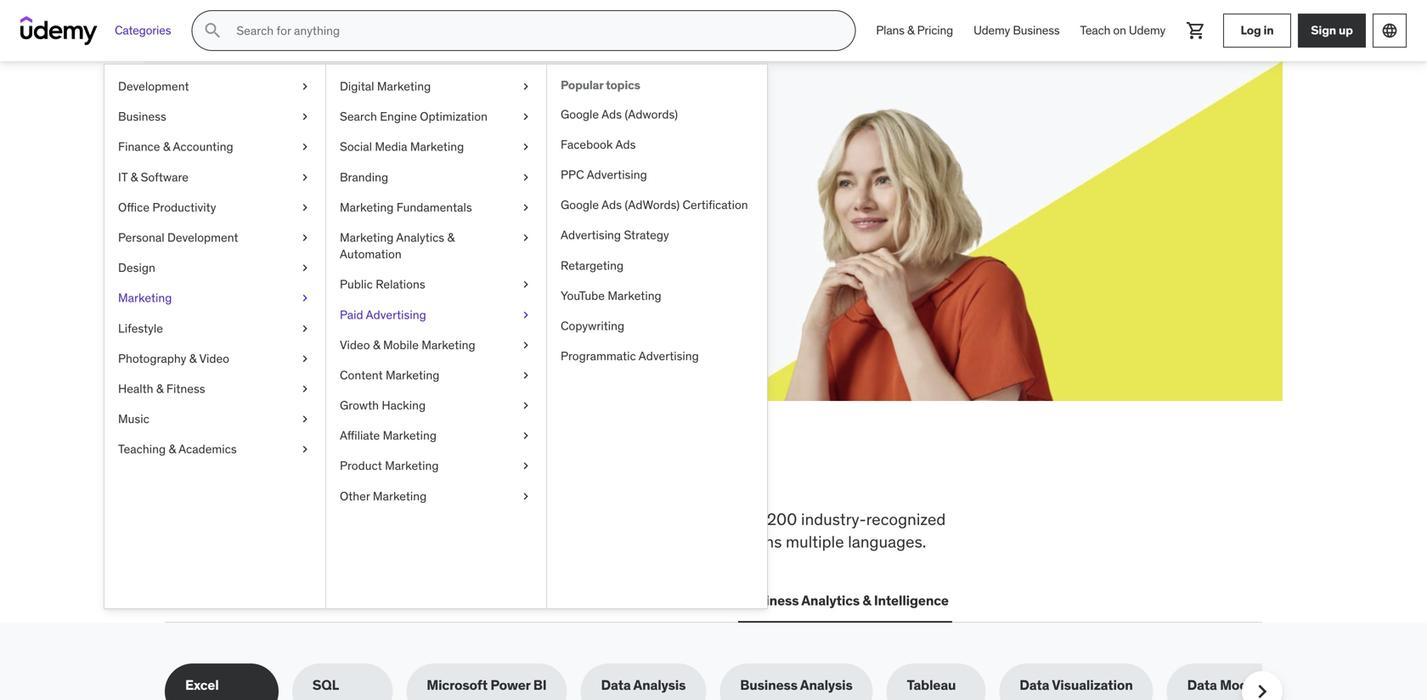 Task type: describe. For each thing, give the bounding box(es) containing it.
google ads (adwords)
[[561, 106, 678, 122]]

retargeting
[[561, 258, 624, 273]]

office productivity
[[118, 200, 216, 215]]

development
[[610, 531, 705, 552]]

xsmall image for marketing analytics & automation
[[519, 229, 533, 246]]

paid
[[340, 307, 363, 322]]

ppc
[[561, 167, 584, 182]]

xsmall image for lifestyle
[[298, 320, 312, 337]]

xsmall image for other marketing
[[519, 488, 533, 505]]

(adwords)
[[625, 106, 678, 122]]

personal
[[118, 230, 164, 245]]

& for academics
[[169, 441, 176, 457]]

excel
[[185, 676, 219, 694]]

retargeting link
[[547, 250, 767, 281]]

log in link
[[1223, 14, 1291, 48]]

marketing inside marketing analytics & automation
[[340, 230, 394, 245]]

starting
[[448, 177, 497, 195]]

xsmall image for video & mobile marketing
[[519, 337, 533, 353]]

public relations
[[340, 277, 425, 292]]

with
[[361, 177, 387, 195]]

it for it & software
[[118, 169, 128, 185]]

supports
[[351, 531, 415, 552]]

content marketing
[[340, 367, 440, 383]]

covering critical workplace skills to technical topics, including prep content for over 200 industry-recognized certifications, our catalog supports well-rounded professional development and spans multiple languages.
[[165, 509, 946, 552]]

xsmall image for branding
[[519, 169, 533, 186]]

udemy image
[[20, 16, 98, 45]]

social
[[340, 139, 372, 154]]

web development
[[168, 592, 285, 609]]

teach
[[1080, 23, 1111, 38]]

xsmall image for public relations
[[519, 276, 533, 293]]

0 vertical spatial skills
[[282, 453, 373, 497]]

next image
[[1249, 678, 1276, 700]]

business for business
[[118, 109, 166, 124]]

0 horizontal spatial video
[[199, 351, 229, 366]]

advertising for paid advertising
[[366, 307, 426, 322]]

video & mobile marketing
[[340, 337, 475, 352]]

youtube marketing link
[[547, 281, 767, 311]]

digital marketing link
[[326, 71, 546, 102]]

$12.99
[[226, 196, 267, 214]]

covering
[[165, 509, 229, 529]]

web
[[168, 592, 197, 609]]

leadership
[[426, 592, 496, 609]]

and
[[708, 531, 735, 552]]

fitness
[[166, 381, 205, 396]]

visualization
[[1052, 676, 1133, 694]]

1 vertical spatial your
[[275, 177, 301, 195]]

log in
[[1241, 23, 1274, 38]]

xsmall image for photography & video
[[298, 350, 312, 367]]

xsmall image for personal development
[[298, 229, 312, 246]]

product marketing link
[[326, 451, 546, 481]]

intelligence
[[874, 592, 949, 609]]

xsmall image for marketing
[[298, 290, 312, 306]]

udemy business
[[974, 23, 1060, 38]]

advertising for programmatic advertising
[[639, 348, 699, 364]]

sign
[[1311, 23, 1336, 38]]

data science
[[517, 592, 600, 609]]

product
[[340, 458, 382, 473]]

skills for your future expand your potential with a course. starting at just $12.99 through dec 15.
[[226, 135, 538, 214]]

xsmall image for content marketing
[[519, 367, 533, 384]]

choose a language image
[[1381, 22, 1398, 39]]

teaching & academics link
[[104, 434, 325, 464]]

advertising for ppc advertising
[[587, 167, 647, 182]]

analytics for marketing
[[396, 230, 444, 245]]

development inside "link"
[[118, 79, 189, 94]]

office
[[118, 200, 150, 215]]

marketing inside video & mobile marketing link
[[422, 337, 475, 352]]

skills inside covering critical workplace skills to technical topics, including prep content for over 200 industry-recognized certifications, our catalog supports well-rounded professional development and spans multiple languages.
[[364, 509, 400, 529]]

search engine optimization link
[[326, 102, 546, 132]]

bi
[[533, 676, 547, 694]]

future
[[419, 135, 502, 170]]

strategy
[[624, 227, 669, 243]]

music link
[[104, 404, 325, 434]]

academics
[[179, 441, 237, 457]]

catalog
[[294, 531, 347, 552]]

xsmall image for social media marketing
[[519, 139, 533, 155]]

development for web
[[200, 592, 285, 609]]

prep
[[612, 509, 645, 529]]

xsmall image for growth hacking
[[519, 397, 533, 414]]

xsmall image for product marketing
[[519, 458, 533, 474]]

youtube
[[561, 288, 605, 303]]

facebook ads
[[561, 137, 636, 152]]

1 horizontal spatial video
[[340, 337, 370, 352]]

marketing inside content marketing "link"
[[386, 367, 440, 383]]

xsmall image for paid advertising
[[519, 306, 533, 323]]

xsmall image for development
[[298, 78, 312, 95]]

& inside business analytics & intelligence 'button'
[[863, 592, 871, 609]]

data for data visualization
[[1020, 676, 1049, 694]]

google for google ads (adwords)
[[561, 106, 599, 122]]

topics,
[[491, 509, 539, 529]]

copywriting link
[[547, 311, 767, 341]]

15.
[[349, 196, 365, 214]]

other
[[340, 488, 370, 504]]

paid advertising element
[[546, 65, 767, 608]]

ads for (adwords)
[[602, 106, 622, 122]]

advertising inside advertising strategy link
[[561, 227, 621, 243]]

& for fitness
[[156, 381, 164, 396]]

growth
[[340, 398, 379, 413]]

udemy inside "link"
[[974, 23, 1010, 38]]

sign up
[[1311, 23, 1353, 38]]

submit search image
[[202, 20, 223, 41]]

business analysis
[[740, 676, 853, 694]]

power
[[491, 676, 530, 694]]

lifestyle link
[[104, 313, 325, 344]]

marketing inside youtube marketing link
[[608, 288, 662, 303]]

udemy inside 'link'
[[1129, 23, 1166, 38]]

marketing inside marketing link
[[118, 290, 172, 306]]

expand
[[226, 177, 272, 195]]

video & mobile marketing link
[[326, 330, 546, 360]]

facebook ads link
[[547, 129, 767, 160]]

xsmall image for marketing fundamentals
[[519, 199, 533, 216]]

over
[[732, 509, 763, 529]]

marketing analytics & automation link
[[326, 223, 546, 269]]

multiple
[[786, 531, 844, 552]]

dec
[[321, 196, 346, 214]]

plans & pricing
[[876, 23, 953, 38]]

it certifications button
[[302, 580, 409, 621]]

personal development
[[118, 230, 238, 245]]

relations
[[376, 277, 425, 292]]

marketing inside other marketing link
[[373, 488, 427, 504]]



Task type: vqa. For each thing, say whether or not it's contained in the screenshot.
13
no



Task type: locate. For each thing, give the bounding box(es) containing it.
digital marketing
[[340, 79, 431, 94]]

on
[[1113, 23, 1126, 38]]

media
[[375, 139, 407, 154]]

development inside button
[[200, 592, 285, 609]]

professional
[[518, 531, 606, 552]]

affiliate
[[340, 428, 380, 443]]

data left 'visualization'
[[1020, 676, 1049, 694]]

xsmall image inside health & fitness 'link'
[[298, 381, 312, 397]]

business inside topic filters 'element'
[[740, 676, 798, 694]]

& for pricing
[[907, 23, 914, 38]]

xsmall image for digital marketing
[[519, 78, 533, 95]]

marketing link
[[104, 283, 325, 313]]

public
[[340, 277, 373, 292]]

advertising down copywriting link
[[639, 348, 699, 364]]

xsmall image for finance & accounting
[[298, 139, 312, 155]]

1 horizontal spatial for
[[709, 509, 728, 529]]

programmatic
[[561, 348, 636, 364]]

automation
[[340, 246, 402, 262]]

marketing up engine
[[377, 79, 431, 94]]

in
[[1264, 23, 1274, 38], [535, 453, 568, 497]]

(adwords)
[[625, 197, 680, 212]]

xsmall image for affiliate marketing
[[519, 427, 533, 444]]

industry-
[[801, 509, 866, 529]]

business for business analysis
[[740, 676, 798, 694]]

ads down popular topics
[[602, 106, 622, 122]]

finance & accounting link
[[104, 132, 325, 162]]

microsoft
[[427, 676, 488, 694]]

xsmall image inside the it & software link
[[298, 169, 312, 186]]

xsmall image inside design link
[[298, 260, 312, 276]]

analytics for business
[[801, 592, 860, 609]]

xsmall image inside public relations link
[[519, 276, 533, 293]]

& inside plans & pricing link
[[907, 23, 914, 38]]

& left intelligence
[[863, 592, 871, 609]]

ads up advertising strategy
[[602, 197, 622, 212]]

0 vertical spatial ads
[[602, 106, 622, 122]]

marketing down with
[[340, 200, 394, 215]]

xsmall image inside "digital marketing" link
[[519, 78, 533, 95]]

marketing up lifestyle on the top of page
[[118, 290, 172, 306]]

development down categories dropdown button
[[118, 79, 189, 94]]

analytics inside marketing analytics & automation
[[396, 230, 444, 245]]

search
[[340, 109, 377, 124]]

1 udemy from the left
[[974, 23, 1010, 38]]

in up the including
[[535, 453, 568, 497]]

1 horizontal spatial udemy
[[1129, 23, 1166, 38]]

marketing down hacking
[[383, 428, 437, 443]]

advertising up retargeting
[[561, 227, 621, 243]]

product marketing
[[340, 458, 439, 473]]

marketing inside social media marketing link
[[410, 139, 464, 154]]

analytics inside 'button'
[[801, 592, 860, 609]]

& inside video & mobile marketing link
[[373, 337, 380, 352]]

development down office productivity link
[[167, 230, 238, 245]]

xsmall image for music
[[298, 411, 312, 427]]

affiliate marketing link
[[326, 421, 546, 451]]

business analytics & intelligence button
[[738, 580, 952, 621]]

0 horizontal spatial in
[[535, 453, 568, 497]]

0 horizontal spatial for
[[307, 135, 347, 170]]

0 horizontal spatial udemy
[[974, 23, 1010, 38]]

in right log
[[1264, 23, 1274, 38]]

ads for (adwords)
[[602, 197, 622, 212]]

xsmall image inside video & mobile marketing link
[[519, 337, 533, 353]]

& right teaching
[[169, 441, 176, 457]]

& inside finance & accounting "link"
[[163, 139, 170, 154]]

design
[[118, 260, 155, 275]]

1 google from the top
[[561, 106, 599, 122]]

social media marketing link
[[326, 132, 546, 162]]

analysis for business analysis
[[800, 676, 853, 694]]

programmatic advertising
[[561, 348, 699, 364]]

1 horizontal spatial analysis
[[800, 676, 853, 694]]

for up and
[[709, 509, 728, 529]]

marketing
[[377, 79, 431, 94], [410, 139, 464, 154], [340, 200, 394, 215], [340, 230, 394, 245], [608, 288, 662, 303], [118, 290, 172, 306], [422, 337, 475, 352], [386, 367, 440, 383], [383, 428, 437, 443], [385, 458, 439, 473], [373, 488, 427, 504]]

advertising inside 'ppc advertising' link
[[587, 167, 647, 182]]

analytics down fundamentals
[[396, 230, 444, 245]]

1 horizontal spatial in
[[1264, 23, 1274, 38]]

lifestyle
[[118, 320, 163, 336]]

development right web
[[200, 592, 285, 609]]

1 vertical spatial ads
[[615, 137, 636, 152]]

marketing up to
[[373, 488, 427, 504]]

xsmall image inside content marketing "link"
[[519, 367, 533, 384]]

advertising down facebook ads at the left of page
[[587, 167, 647, 182]]

& inside marketing analytics & automation
[[447, 230, 455, 245]]

advertising inside paid advertising "link"
[[366, 307, 426, 322]]

social media marketing
[[340, 139, 464, 154]]

marketing down search engine optimization link
[[410, 139, 464, 154]]

ppc advertising link
[[547, 160, 767, 190]]

xsmall image inside social media marketing link
[[519, 139, 533, 155]]

0 horizontal spatial your
[[275, 177, 301, 195]]

video down paid
[[340, 337, 370, 352]]

shopping cart with 0 items image
[[1186, 20, 1206, 41]]

xsmall image inside finance & accounting "link"
[[298, 139, 312, 155]]

analytics down multiple at the bottom right of page
[[801, 592, 860, 609]]

business for business analytics & intelligence
[[741, 592, 799, 609]]

sql
[[312, 676, 339, 694]]

it inside it certifications button
[[305, 592, 317, 609]]

all
[[165, 453, 215, 497]]

place
[[642, 453, 730, 497]]

xsmall image inside marketing analytics & automation link
[[519, 229, 533, 246]]

personal development link
[[104, 223, 325, 253]]

data inside button
[[517, 592, 546, 609]]

data for data science
[[517, 592, 546, 609]]

programmatic advertising link
[[547, 341, 767, 371]]

recognized
[[866, 509, 946, 529]]

& inside the it & software link
[[130, 169, 138, 185]]

content marketing link
[[326, 360, 546, 390]]

& right plans
[[907, 23, 914, 38]]

0 vertical spatial analytics
[[396, 230, 444, 245]]

2 analysis from the left
[[800, 676, 853, 694]]

marketing down paid advertising "link" at the left top of page
[[422, 337, 475, 352]]

marketing analytics & automation
[[340, 230, 455, 262]]

marketing fundamentals link
[[326, 192, 546, 223]]

skills
[[282, 453, 373, 497], [364, 509, 400, 529]]

1 vertical spatial it
[[305, 592, 317, 609]]

& left mobile
[[373, 337, 380, 352]]

optimization
[[420, 109, 488, 124]]

it up office
[[118, 169, 128, 185]]

1 vertical spatial google
[[561, 197, 599, 212]]

& up office
[[130, 169, 138, 185]]

& down the marketing fundamentals link
[[447, 230, 455, 245]]

data right bi
[[601, 676, 631, 694]]

business inside 'button'
[[741, 592, 799, 609]]

digital
[[340, 79, 374, 94]]

marketing up automation
[[340, 230, 394, 245]]

xsmall image inside growth hacking 'link'
[[519, 397, 533, 414]]

business
[[1013, 23, 1060, 38], [118, 109, 166, 124], [741, 592, 799, 609], [740, 676, 798, 694]]

our
[[267, 531, 290, 552]]

skills up workplace
[[282, 453, 373, 497]]

google ads (adwords) certification
[[561, 197, 748, 212]]

advertising down relations
[[366, 307, 426, 322]]

development for personal
[[167, 230, 238, 245]]

1 vertical spatial skills
[[364, 509, 400, 529]]

it & software link
[[104, 162, 325, 192]]

fundamentals
[[397, 200, 472, 215]]

advertising strategy
[[561, 227, 669, 243]]

photography
[[118, 351, 186, 366]]

xsmall image inside development "link"
[[298, 78, 312, 95]]

communication button
[[617, 580, 724, 621]]

xsmall image inside other marketing link
[[519, 488, 533, 505]]

0 vertical spatial your
[[352, 135, 414, 170]]

data for data modeling
[[1187, 676, 1217, 694]]

2 google from the top
[[561, 197, 599, 212]]

xsmall image for health & fitness
[[298, 381, 312, 397]]

ads down google ads (adwords)
[[615, 137, 636, 152]]

advertising strategy link
[[547, 220, 767, 250]]

growth hacking
[[340, 398, 426, 413]]

0 horizontal spatial analysis
[[633, 676, 686, 694]]

advertising inside programmatic advertising link
[[639, 348, 699, 364]]

advertising
[[587, 167, 647, 182], [561, 227, 621, 243], [366, 307, 426, 322], [639, 348, 699, 364]]

log
[[1241, 23, 1261, 38]]

certification
[[683, 197, 748, 212]]

productivity
[[152, 200, 216, 215]]

marketing inside 'affiliate marketing' link
[[383, 428, 437, 443]]

xsmall image for it & software
[[298, 169, 312, 186]]

marketing down 'retargeting' link
[[608, 288, 662, 303]]

tableau
[[907, 676, 956, 694]]

data left the "modeling"
[[1187, 676, 1217, 694]]

critical
[[233, 509, 282, 529]]

for inside skills for your future expand your potential with a course. starting at just $12.99 through dec 15.
[[307, 135, 347, 170]]

rounded
[[454, 531, 514, 552]]

xsmall image for search engine optimization
[[519, 108, 533, 125]]

it for it certifications
[[305, 592, 317, 609]]

video down lifestyle link on the left of the page
[[199, 351, 229, 366]]

xsmall image for teaching & academics
[[298, 441, 312, 458]]

xsmall image
[[519, 78, 533, 95], [298, 139, 312, 155], [519, 169, 533, 186], [519, 229, 533, 246], [298, 260, 312, 276], [519, 306, 533, 323], [298, 320, 312, 337], [519, 337, 533, 353], [298, 350, 312, 367], [519, 367, 533, 384], [298, 381, 312, 397], [519, 397, 533, 414], [519, 427, 533, 444], [519, 458, 533, 474], [519, 488, 533, 505]]

2 udemy from the left
[[1129, 23, 1166, 38]]

xsmall image inside personal development link
[[298, 229, 312, 246]]

leadership button
[[423, 580, 500, 621]]

it left certifications
[[305, 592, 317, 609]]

1 horizontal spatial it
[[305, 592, 317, 609]]

just
[[516, 177, 538, 195]]

google down ppc on the left of the page
[[561, 197, 599, 212]]

xsmall image inside marketing link
[[298, 290, 312, 306]]

0 horizontal spatial it
[[118, 169, 128, 185]]

pricing
[[917, 23, 953, 38]]

development link
[[104, 71, 325, 102]]

xsmall image inside teaching & academics link
[[298, 441, 312, 458]]

for
[[307, 135, 347, 170], [709, 509, 728, 529]]

ads
[[602, 106, 622, 122], [615, 137, 636, 152], [602, 197, 622, 212]]

& inside "photography & video" link
[[189, 351, 197, 366]]

marketing down 'video & mobile marketing'
[[386, 367, 440, 383]]

web development button
[[165, 580, 288, 621]]

need
[[447, 453, 529, 497]]

paid advertising link
[[326, 300, 546, 330]]

1 analysis from the left
[[633, 676, 686, 694]]

topic filters element
[[165, 664, 1300, 700]]

0 vertical spatial development
[[118, 79, 189, 94]]

for up potential
[[307, 135, 347, 170]]

data for data analysis
[[601, 676, 631, 694]]

1 vertical spatial for
[[709, 509, 728, 529]]

skills
[[226, 135, 302, 170]]

xsmall image for office productivity
[[298, 199, 312, 216]]

Search for anything text field
[[233, 16, 835, 45]]

2 vertical spatial ads
[[602, 197, 622, 212]]

xsmall image
[[298, 78, 312, 95], [298, 108, 312, 125], [519, 108, 533, 125], [519, 139, 533, 155], [298, 169, 312, 186], [298, 199, 312, 216], [519, 199, 533, 216], [298, 229, 312, 246], [519, 276, 533, 293], [298, 290, 312, 306], [298, 411, 312, 427], [298, 441, 312, 458]]

course.
[[401, 177, 445, 195]]

& right finance
[[163, 139, 170, 154]]

plans & pricing link
[[866, 10, 963, 51]]

marketing down affiliate marketing
[[385, 458, 439, 473]]

xsmall image inside paid advertising "link"
[[519, 306, 533, 323]]

xsmall image for business
[[298, 108, 312, 125]]

accounting
[[173, 139, 233, 154]]

marketing fundamentals
[[340, 200, 472, 215]]

popular topics
[[561, 77, 640, 93]]

2 vertical spatial development
[[200, 592, 285, 609]]

0 vertical spatial google
[[561, 106, 599, 122]]

& right health
[[156, 381, 164, 396]]

topics
[[606, 77, 640, 93]]

google
[[561, 106, 599, 122], [561, 197, 599, 212]]

xsmall image inside "photography & video" link
[[298, 350, 312, 367]]

xsmall image inside music link
[[298, 411, 312, 427]]

xsmall image inside 'affiliate marketing' link
[[519, 427, 533, 444]]

data left the science
[[517, 592, 546, 609]]

udemy right "on"
[[1129, 23, 1166, 38]]

business inside "link"
[[1013, 23, 1060, 38]]

0 vertical spatial for
[[307, 135, 347, 170]]

& for software
[[130, 169, 138, 185]]

skills up supports
[[364, 509, 400, 529]]

xsmall image inside the marketing fundamentals link
[[519, 199, 533, 216]]

& for accounting
[[163, 139, 170, 154]]

xsmall image for design
[[298, 260, 312, 276]]

0 vertical spatial in
[[1264, 23, 1274, 38]]

1 vertical spatial development
[[167, 230, 238, 245]]

1 horizontal spatial your
[[352, 135, 414, 170]]

0 vertical spatial it
[[118, 169, 128, 185]]

well-
[[419, 531, 454, 552]]

1 vertical spatial in
[[535, 453, 568, 497]]

content
[[649, 509, 705, 529]]

udemy right pricing
[[974, 23, 1010, 38]]

xsmall image inside business link
[[298, 108, 312, 125]]

google down popular
[[561, 106, 599, 122]]

affiliate marketing
[[340, 428, 437, 443]]

xsmall image inside office productivity link
[[298, 199, 312, 216]]

1 vertical spatial analytics
[[801, 592, 860, 609]]

google ads (adwords) certification link
[[547, 190, 767, 220]]

1 horizontal spatial analytics
[[801, 592, 860, 609]]

&
[[907, 23, 914, 38], [163, 139, 170, 154], [130, 169, 138, 185], [447, 230, 455, 245], [373, 337, 380, 352], [189, 351, 197, 366], [156, 381, 164, 396], [169, 441, 176, 457], [863, 592, 871, 609]]

xsmall image inside product marketing link
[[519, 458, 533, 474]]

it inside the it & software link
[[118, 169, 128, 185]]

marketing inside product marketing link
[[385, 458, 439, 473]]

& for video
[[189, 351, 197, 366]]

finance
[[118, 139, 160, 154]]

marketing inside "digital marketing" link
[[377, 79, 431, 94]]

for inside covering critical workplace skills to technical topics, including prep content for over 200 industry-recognized certifications, our catalog supports well-rounded professional development and spans multiple languages.
[[709, 509, 728, 529]]

& for mobile
[[373, 337, 380, 352]]

sign up link
[[1298, 14, 1366, 48]]

& up the fitness
[[189, 351, 197, 366]]

& inside health & fitness 'link'
[[156, 381, 164, 396]]

copywriting
[[561, 318, 625, 333]]

xsmall image inside search engine optimization link
[[519, 108, 533, 125]]

analysis for data analysis
[[633, 676, 686, 694]]

xsmall image inside branding "link"
[[519, 169, 533, 186]]

& inside teaching & academics link
[[169, 441, 176, 457]]

0 horizontal spatial analytics
[[396, 230, 444, 245]]

google for google ads (adwords) certification
[[561, 197, 599, 212]]

xsmall image inside lifestyle link
[[298, 320, 312, 337]]



